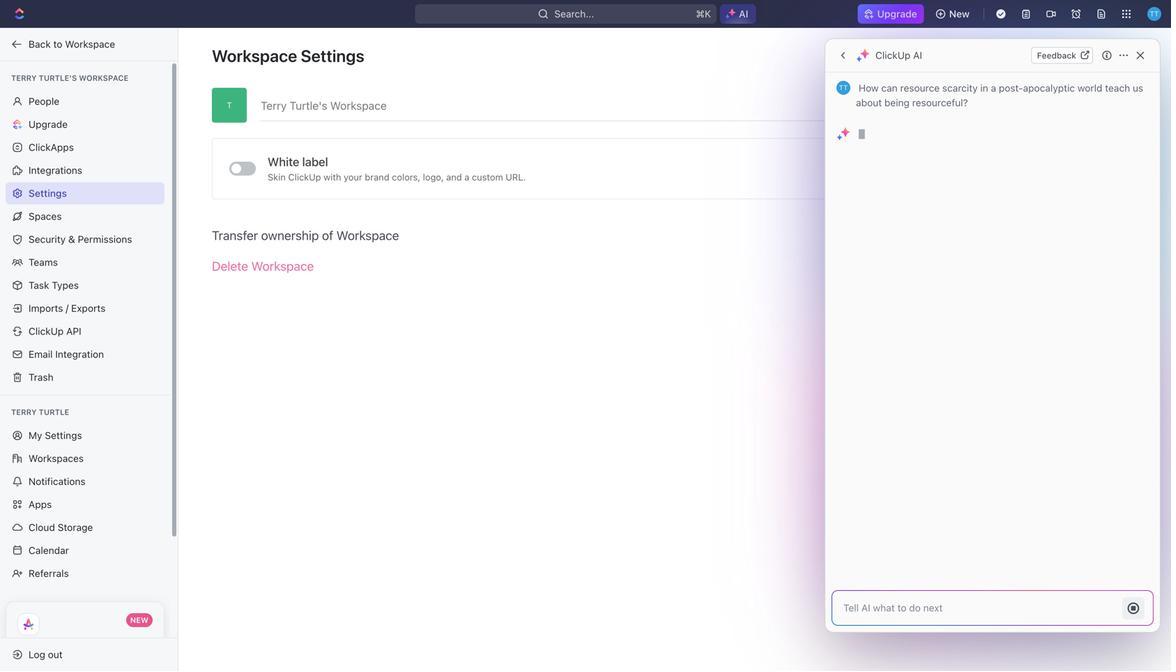 Task type: vqa. For each thing, say whether or not it's contained in the screenshot.
Workspaces
yes



Task type: describe. For each thing, give the bounding box(es) containing it.
email
[[29, 349, 53, 360]]

workspaces link
[[6, 448, 165, 470]]

exports
[[71, 303, 106, 314]]

calendar
[[29, 545, 69, 556]]

workspace inside dropdown button
[[337, 228, 399, 243]]

a inside how can resource scarcity in a post-apocalyptic world teach us about being resourceful?
[[991, 82, 997, 94]]

transfer
[[212, 228, 258, 243]]

Team Na﻿me text field
[[261, 88, 1138, 121]]

back
[[29, 38, 51, 50]]

transfer ownership of workspace
[[212, 228, 399, 243]]

us
[[1133, 82, 1144, 94]]

task types link
[[6, 274, 165, 297]]

url.
[[506, 172, 526, 182]]

clickup ai
[[876, 50, 923, 61]]

white
[[268, 155, 299, 169]]

clickup for clickup api
[[29, 326, 64, 337]]

back to workspace
[[29, 38, 115, 50]]

cloud
[[29, 522, 55, 533]]

settings link
[[6, 182, 165, 205]]

new inside button
[[950, 8, 970, 20]]

task
[[29, 280, 49, 291]]

imports
[[29, 303, 63, 314]]

terry turtle's workspace
[[11, 74, 128, 83]]

tt button
[[1144, 3, 1166, 25]]

1 horizontal spatial upgrade
[[878, 8, 917, 20]]

ownership
[[261, 228, 319, 243]]

trash link
[[6, 366, 165, 389]]

your
[[344, 172, 362, 182]]

storage
[[58, 522, 93, 533]]

referrals link
[[6, 563, 165, 585]]

logo,
[[423, 172, 444, 182]]

0 horizontal spatial tt
[[839, 84, 848, 92]]

a inside 'white label skin clickup with your brand colors, logo, and a custom url.'
[[465, 172, 470, 182]]

settings for workspace
[[301, 46, 364, 66]]

imports / exports
[[29, 303, 106, 314]]

1 vertical spatial settings
[[29, 188, 67, 199]]

cloud storage link
[[6, 517, 165, 539]]

log out button
[[6, 644, 166, 666]]

ai button
[[720, 4, 756, 24]]

label
[[302, 155, 328, 169]]

cloud storage
[[29, 522, 93, 533]]

turtle
[[39, 408, 69, 417]]

security & permissions link
[[6, 228, 165, 251]]

workspace settings
[[212, 46, 364, 66]]

search...
[[555, 8, 594, 20]]

my
[[29, 430, 42, 441]]

security
[[29, 234, 66, 245]]

clickapps link
[[6, 136, 165, 159]]

email integration
[[29, 349, 104, 360]]

delete
[[212, 259, 248, 274]]

apps
[[29, 499, 52, 510]]

transfer ownership of workspace button
[[212, 220, 399, 251]]

/
[[66, 303, 69, 314]]

workspaces
[[29, 453, 84, 464]]

how can resource scarcity in a post-apocalyptic world teach us about being resourceful?
[[856, 82, 1146, 108]]

0 horizontal spatial upgrade link
[[6, 113, 165, 136]]

resource
[[901, 82, 940, 94]]

email integration link
[[6, 343, 165, 366]]

workspace up "people" link at the top left of page
[[79, 74, 128, 83]]

ai inside ai button
[[739, 8, 749, 20]]

teach
[[1105, 82, 1131, 94]]

terry for my settings
[[11, 408, 37, 417]]

types
[[52, 280, 79, 291]]

trash
[[29, 372, 53, 383]]

integration
[[55, 349, 104, 360]]

resourceful?
[[913, 97, 968, 108]]

workspace up t
[[212, 46, 297, 66]]

terry for people
[[11, 74, 37, 83]]

transfer ownership of workspace button
[[212, 220, 399, 251]]

back to workspace button
[[6, 33, 165, 55]]

feedback button
[[1032, 47, 1093, 64]]



Task type: locate. For each thing, give the bounding box(es) containing it.
upgrade up clickapps
[[29, 119, 68, 130]]

0 vertical spatial upgrade link
[[858, 4, 924, 24]]

0 vertical spatial new
[[950, 8, 970, 20]]

task types
[[29, 280, 79, 291]]

Tell AI what to do next text field
[[844, 601, 1109, 616]]

settings for my
[[45, 430, 82, 441]]

0 vertical spatial clickup
[[876, 50, 911, 61]]

calendar link
[[6, 540, 165, 562]]

to
[[53, 38, 62, 50]]

1 horizontal spatial a
[[991, 82, 997, 94]]

my settings
[[29, 430, 82, 441]]

clickup inside clickup api link
[[29, 326, 64, 337]]

teams link
[[6, 251, 165, 274]]

spaces link
[[6, 205, 165, 228]]

people link
[[6, 90, 165, 113]]

apocalyptic
[[1023, 82, 1075, 94]]

with
[[324, 172, 341, 182]]

how
[[859, 82, 879, 94]]

post-
[[999, 82, 1023, 94]]

t
[[227, 100, 232, 110]]

a right and
[[465, 172, 470, 182]]

a right in
[[991, 82, 997, 94]]

imports / exports link
[[6, 297, 165, 320]]

1 vertical spatial ai
[[914, 50, 923, 61]]

log
[[29, 649, 45, 661]]

integrations link
[[6, 159, 165, 182]]

log out
[[29, 649, 63, 661]]

scarcity
[[943, 82, 978, 94]]

being
[[885, 97, 910, 108]]

white label skin clickup with your brand colors, logo, and a custom url.
[[268, 155, 526, 182]]

upgrade up clickup ai
[[878, 8, 917, 20]]

integrations
[[29, 165, 82, 176]]

world
[[1078, 82, 1103, 94]]

delete workspace
[[212, 259, 314, 274]]

colors,
[[392, 172, 421, 182]]

new button
[[930, 3, 978, 25]]

clickup down "imports"
[[29, 326, 64, 337]]

1 vertical spatial tt
[[839, 84, 848, 92]]

1 terry from the top
[[11, 74, 37, 83]]

turtle's
[[39, 74, 77, 83]]

2 vertical spatial settings
[[45, 430, 82, 441]]

new
[[950, 8, 970, 20], [130, 616, 149, 625]]

in
[[981, 82, 989, 94]]

settings
[[301, 46, 364, 66], [29, 188, 67, 199], [45, 430, 82, 441]]

0 vertical spatial upgrade
[[878, 8, 917, 20]]

of
[[322, 228, 333, 243]]

ai up resource
[[914, 50, 923, 61]]

0 horizontal spatial upgrade
[[29, 119, 68, 130]]

referrals
[[29, 568, 69, 579]]

0 horizontal spatial a
[[465, 172, 470, 182]]

brand
[[365, 172, 390, 182]]

upgrade
[[878, 8, 917, 20], [29, 119, 68, 130]]

apps link
[[6, 494, 165, 516]]

&
[[68, 234, 75, 245]]

tt inside dropdown button
[[1150, 10, 1159, 18]]

security & permissions
[[29, 234, 132, 245]]

0 vertical spatial settings
[[301, 46, 364, 66]]

out
[[48, 649, 63, 661]]

teams
[[29, 257, 58, 268]]

notifications
[[29, 476, 86, 487]]

about
[[856, 97, 882, 108]]

delete workspace button
[[212, 251, 314, 282]]

workspace right of
[[337, 228, 399, 243]]

1 vertical spatial a
[[465, 172, 470, 182]]

clickup up can
[[876, 50, 911, 61]]

ai right ⌘k
[[739, 8, 749, 20]]

upgrade link down "people" link at the top left of page
[[6, 113, 165, 136]]

1 horizontal spatial ai
[[914, 50, 923, 61]]

clickup inside 'white label skin clickup with your brand colors, logo, and a custom url.'
[[288, 172, 321, 182]]

can
[[882, 82, 898, 94]]

upgrade link
[[858, 4, 924, 24], [6, 113, 165, 136]]

workspace right to
[[65, 38, 115, 50]]

permissions
[[78, 234, 132, 245]]

0 vertical spatial tt
[[1150, 10, 1159, 18]]

terry
[[11, 74, 37, 83], [11, 408, 37, 417]]

ai
[[739, 8, 749, 20], [914, 50, 923, 61]]

1 vertical spatial terry
[[11, 408, 37, 417]]

terry up people
[[11, 74, 37, 83]]

1 horizontal spatial new
[[950, 8, 970, 20]]

terry turtle
[[11, 408, 69, 417]]

2 terry from the top
[[11, 408, 37, 417]]

skin
[[268, 172, 286, 182]]

2 vertical spatial clickup
[[29, 326, 64, 337]]

and
[[446, 172, 462, 182]]

workspace down ownership
[[251, 259, 314, 274]]

api
[[66, 326, 81, 337]]

⌘k
[[696, 8, 711, 20]]

1 vertical spatial upgrade
[[29, 119, 68, 130]]

1 vertical spatial new
[[130, 616, 149, 625]]

1 vertical spatial clickup
[[288, 172, 321, 182]]

1 horizontal spatial upgrade link
[[858, 4, 924, 24]]

upgrade link up clickup ai
[[858, 4, 924, 24]]

custom
[[472, 172, 503, 182]]

0 horizontal spatial ai
[[739, 8, 749, 20]]

terry up my
[[11, 408, 37, 417]]

feedback
[[1037, 51, 1077, 60]]

my settings link
[[6, 425, 165, 447]]

0 vertical spatial a
[[991, 82, 997, 94]]

0 vertical spatial terry
[[11, 74, 37, 83]]

spaces
[[29, 211, 62, 222]]

clickup down label
[[288, 172, 321, 182]]

0 horizontal spatial clickup
[[29, 326, 64, 337]]

1 horizontal spatial tt
[[1150, 10, 1159, 18]]

2 horizontal spatial clickup
[[876, 50, 911, 61]]

0 horizontal spatial new
[[130, 616, 149, 625]]

tt
[[1150, 10, 1159, 18], [839, 84, 848, 92]]

clickup api
[[29, 326, 81, 337]]

workspace
[[65, 38, 115, 50], [212, 46, 297, 66], [79, 74, 128, 83], [337, 228, 399, 243], [251, 259, 314, 274]]

1 vertical spatial upgrade link
[[6, 113, 165, 136]]

people
[[29, 96, 59, 107]]

1 horizontal spatial clickup
[[288, 172, 321, 182]]

clickup for clickup ai
[[876, 50, 911, 61]]

clickapps
[[29, 142, 74, 153]]

0 vertical spatial ai
[[739, 8, 749, 20]]

clickup api link
[[6, 320, 165, 343]]



